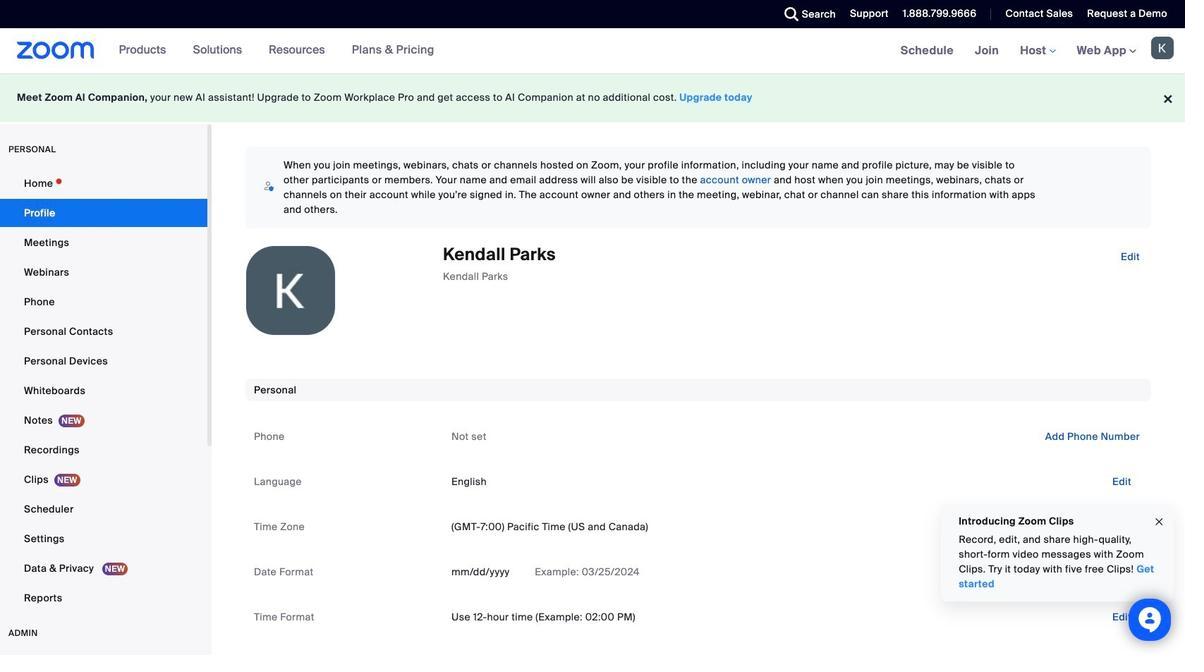 Task type: describe. For each thing, give the bounding box(es) containing it.
meetings navigation
[[890, 28, 1185, 74]]

profile picture image
[[1151, 37, 1174, 59]]

product information navigation
[[108, 28, 445, 73]]

close image
[[1153, 514, 1165, 530]]

edit user photo image
[[279, 284, 302, 297]]



Task type: vqa. For each thing, say whether or not it's contained in the screenshot.
gray icon
no



Task type: locate. For each thing, give the bounding box(es) containing it.
personal menu menu
[[0, 169, 207, 614]]

zoom logo image
[[17, 42, 94, 59]]

banner
[[0, 28, 1185, 74]]

user photo image
[[246, 246, 335, 335]]

footer
[[0, 73, 1185, 122]]



